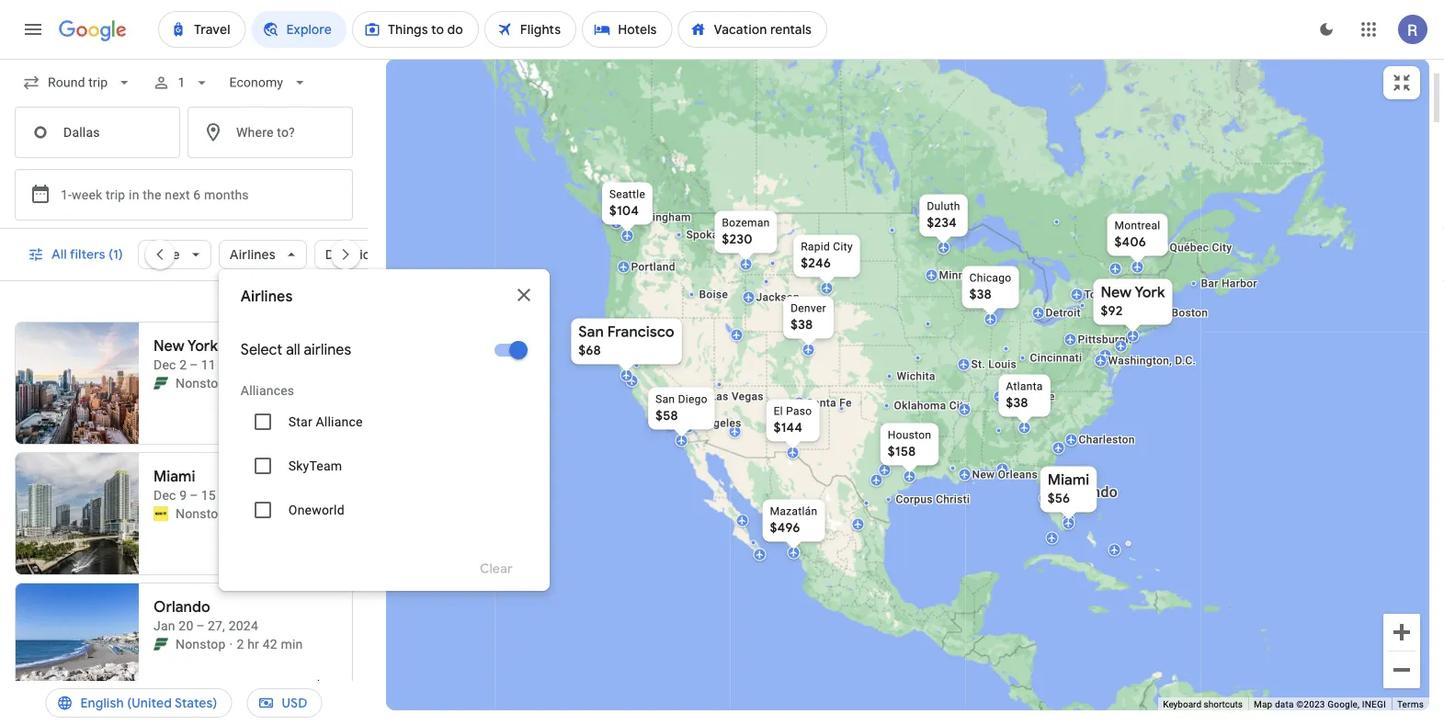 Task type: describe. For each thing, give the bounding box(es) containing it.
nonstop for york
[[176, 376, 226, 391]]

english (united states) button
[[46, 681, 232, 726]]

58 US dollars text field
[[315, 678, 338, 694]]

pittsburgh
[[1078, 333, 1132, 346]]

58 US dollars text field
[[656, 408, 678, 424]]

diego
[[678, 393, 708, 406]]

city for québec city
[[1213, 241, 1233, 254]]

duration button
[[314, 233, 410, 277]]

1 vertical spatial airlines
[[241, 287, 293, 306]]

view smaller map image
[[1391, 72, 1413, 94]]

city for rapid city $246
[[833, 240, 853, 253]]

change appearance image
[[1305, 7, 1349, 51]]

new for new york $92
[[1101, 283, 1132, 302]]

3
[[237, 376, 244, 391]]

bozeman $230
[[722, 217, 770, 248]]

nashville
[[1007, 390, 1055, 403]]

1-week trip in the next 6 months button
[[15, 169, 353, 221]]

$104
[[610, 203, 639, 219]]

los angeles
[[678, 417, 742, 430]]

alliances
[[241, 383, 295, 398]]

new for new orleans
[[973, 469, 995, 481]]

in
[[129, 187, 139, 202]]

seattle
[[610, 188, 646, 201]]

boise
[[699, 288, 728, 301]]

vegas
[[732, 390, 764, 403]]

144 US dollars text field
[[774, 420, 803, 436]]

orlando for orlando
[[1064, 484, 1118, 501]]

wichita
[[897, 370, 936, 383]]

filters form
[[0, 59, 368, 229]]

houston $158
[[888, 429, 932, 460]]

terms
[[1398, 699, 1425, 711]]

santa
[[807, 397, 837, 410]]

$234
[[927, 215, 957, 231]]

louis
[[989, 358, 1017, 371]]

miami $56
[[1048, 471, 1090, 507]]

york for new york dec 2 – 11
[[187, 337, 218, 356]]

38 us dollars text field for chicago $38
[[970, 286, 992, 303]]

1-week trip in the next 6 months
[[61, 187, 249, 202]]

select all airlines
[[241, 341, 351, 360]]

washington,
[[1109, 355, 1173, 367]]

filters
[[70, 246, 105, 263]]

santa fe
[[807, 397, 852, 410]]

orlando for orlando jan 20 – 27, 2024
[[154, 598, 210, 617]]

city for oklahoma city
[[950, 400, 970, 412]]

jackson
[[756, 291, 800, 304]]

none text field inside filters form
[[15, 107, 180, 158]]

mazatlán
[[770, 505, 818, 518]]

charleston
[[1079, 434, 1136, 446]]

3 min from the top
[[281, 637, 303, 652]]

3 hr from the top
[[248, 637, 259, 652]]

234 US dollars text field
[[927, 215, 957, 231]]

portland
[[631, 261, 676, 274]]

bozeman
[[722, 217, 770, 229]]

496 US dollars text field
[[770, 520, 801, 537]]

$38 for atlanta $38
[[1006, 395, 1029, 412]]

shortcuts
[[1204, 699, 1243, 711]]

york for new york $92
[[1135, 283, 1166, 302]]

el
[[774, 405, 783, 418]]

christi
[[936, 493, 970, 506]]

104 US dollars text field
[[610, 203, 639, 219]]

rapid city $246
[[801, 240, 853, 272]]

$38 for denver $38
[[791, 317, 813, 333]]

san diego $58
[[656, 393, 708, 424]]

paso
[[786, 405, 812, 418]]

hr for miami
[[248, 506, 259, 521]]

map
[[1254, 699, 1273, 711]]

english (united states)
[[80, 695, 217, 712]]

orlando jan 20 – 27, 2024
[[154, 598, 258, 634]]

about
[[230, 297, 261, 310]]

bar
[[1202, 277, 1219, 290]]

all filters (1)
[[51, 246, 123, 263]]

19
[[263, 376, 278, 391]]

rapid
[[801, 240, 830, 253]]

miami for miami $56
[[1048, 471, 1090, 490]]

$68
[[579, 343, 601, 359]]

Where to? text field
[[188, 107, 353, 158]]

min for new york
[[281, 376, 303, 391]]

chicago $38
[[970, 272, 1012, 303]]

loading results progress bar
[[0, 59, 1445, 63]]

results
[[295, 297, 330, 310]]

©2023
[[1297, 699, 1326, 711]]

$38 for chicago $38
[[970, 286, 992, 303]]

atlanta $38
[[1006, 380, 1043, 412]]

harbor
[[1222, 277, 1258, 290]]

new york $92
[[1101, 283, 1166, 320]]

francisco
[[608, 323, 675, 342]]

(1)
[[109, 246, 123, 263]]

san for san diego
[[656, 393, 675, 406]]

1 vertical spatial $92
[[315, 417, 338, 433]]

52
[[263, 506, 278, 521]]

42
[[263, 637, 278, 652]]

main menu image
[[22, 18, 44, 40]]

$92 inside "new york $92"
[[1101, 303, 1123, 320]]

star alliance
[[289, 414, 363, 429]]



Task type: vqa. For each thing, say whether or not it's contained in the screenshot.
'prices'
no



Task type: locate. For each thing, give the bounding box(es) containing it.
hr right 3
[[248, 376, 259, 391]]

0 vertical spatial min
[[281, 376, 303, 391]]

nonstop
[[176, 376, 226, 391], [176, 506, 226, 521], [176, 637, 226, 652]]

0 vertical spatial york
[[1135, 283, 1166, 302]]

orlando down charleston
[[1064, 484, 1118, 501]]

san
[[579, 323, 604, 342], [656, 393, 675, 406]]

houston
[[888, 429, 932, 442]]

san up 58 us dollars text box
[[656, 393, 675, 406]]

2 – 11
[[180, 357, 216, 372]]

trip
[[106, 187, 125, 202]]

406 US dollars text field
[[1115, 234, 1147, 251]]

0 vertical spatial hr
[[248, 376, 259, 391]]

york inside the new york dec 2 – 11
[[187, 337, 218, 356]]

orleans
[[998, 469, 1038, 481]]

new for new york dec 2 – 11
[[154, 337, 185, 356]]

boston
[[1172, 307, 1209, 320]]

nonstop for jan
[[176, 637, 226, 652]]

1 vertical spatial dec
[[154, 488, 176, 503]]

québec city
[[1170, 241, 1233, 254]]

0 horizontal spatial new
[[154, 337, 185, 356]]

nonstop down 20 – 27, on the bottom
[[176, 637, 226, 652]]

denver $38
[[791, 302, 827, 333]]

new left orleans
[[973, 469, 995, 481]]

week
[[72, 187, 102, 202]]

dec up "spirit" icon
[[154, 488, 176, 503]]

2 min from the top
[[281, 506, 303, 521]]

0 vertical spatial san
[[579, 323, 604, 342]]

new up $92 text box
[[1101, 283, 1132, 302]]

$246
[[801, 255, 831, 272]]

2 vertical spatial hr
[[248, 637, 259, 652]]

nonstop down 2 – 11
[[176, 376, 226, 391]]

airlines up 'about'
[[230, 246, 276, 263]]

2 vertical spatial $38
[[1006, 395, 1029, 412]]

fe
[[840, 397, 852, 410]]

d.c.
[[1176, 355, 1197, 367]]

duluth
[[927, 200, 961, 213]]

0 horizontal spatial orlando
[[154, 598, 210, 617]]

2 vertical spatial nonstop
[[176, 637, 226, 652]]

2 dec from the top
[[154, 488, 176, 503]]

1 dec from the top
[[154, 357, 176, 372]]

miami inside map region
[[1048, 471, 1090, 490]]

$38 down atlanta at the bottom of the page
[[1006, 395, 1029, 412]]

frontier image
[[154, 376, 168, 391]]

miami up $56
[[1048, 471, 1090, 490]]

miami for miami dec 9 – 15
[[154, 468, 195, 486]]

bar harbor
[[1202, 277, 1258, 290]]

york right the toronto
[[1135, 283, 1166, 302]]

new inside "new york $92"
[[1101, 283, 1132, 302]]

$496
[[770, 520, 801, 537]]

92 US dollars text field
[[1101, 303, 1123, 320]]

$92 right star on the left of the page
[[315, 417, 338, 433]]

0 horizontal spatial city
[[833, 240, 853, 253]]

close dialog image
[[513, 284, 535, 306]]

2 nonstop from the top
[[176, 506, 226, 521]]

$38 inside chicago $38
[[970, 286, 992, 303]]

38 US dollars text field
[[970, 286, 992, 303], [791, 317, 813, 333]]

new york dec 2 – 11
[[154, 337, 218, 372]]

1 horizontal spatial $38
[[970, 286, 992, 303]]

skyteam
[[289, 458, 342, 474]]

english
[[80, 695, 124, 712]]

detroit
[[1046, 307, 1081, 320]]

0 vertical spatial $92
[[1101, 303, 1123, 320]]

hr left 42
[[248, 637, 259, 652]]

38 us dollars text field down 'chicago' on the right top of the page
[[970, 286, 992, 303]]

0 vertical spatial $38
[[970, 286, 992, 303]]

1 vertical spatial $38
[[791, 317, 813, 333]]

new up 2 – 11
[[154, 337, 185, 356]]

oneworld
[[289, 503, 345, 518]]

1 vertical spatial orlando
[[154, 598, 210, 617]]

38 US dollars text field
[[1006, 395, 1029, 412]]

spokane
[[687, 229, 731, 241]]

1 2 from the top
[[237, 506, 244, 521]]

0 horizontal spatial york
[[187, 337, 218, 356]]

dec up frontier image
[[154, 357, 176, 372]]

next image
[[324, 233, 368, 277]]

san inside the san francisco $68
[[579, 323, 604, 342]]

0 horizontal spatial $92
[[315, 417, 338, 433]]

min for miami
[[281, 506, 303, 521]]

1 vertical spatial 38 us dollars text field
[[791, 317, 813, 333]]

1 vertical spatial nonstop
[[176, 506, 226, 521]]

0 horizontal spatial miami
[[154, 468, 195, 486]]

2 horizontal spatial $38
[[1006, 395, 1029, 412]]

jan
[[154, 618, 175, 634]]

$144
[[774, 420, 803, 436]]

new inside the new york dec 2 – 11
[[154, 337, 185, 356]]

None text field
[[15, 107, 180, 158]]

1 horizontal spatial san
[[656, 393, 675, 406]]

keyboard shortcuts button
[[1164, 699, 1243, 711]]

map data ©2023 google, inegi
[[1254, 699, 1387, 711]]

246 US dollars text field
[[801, 255, 831, 272]]

1 vertical spatial san
[[656, 393, 675, 406]]

dec inside "miami dec 9 – 15"
[[154, 488, 176, 503]]

 image
[[230, 635, 233, 654]]

min right 19
[[281, 376, 303, 391]]

2 for 2 hr 52 min
[[237, 506, 244, 521]]

san for san francisco
[[579, 323, 604, 342]]

1 horizontal spatial $58
[[656, 408, 678, 424]]

1 vertical spatial $58
[[315, 678, 338, 694]]

92 US dollars text field
[[315, 417, 338, 433]]

york inside "new york $92"
[[1135, 283, 1166, 302]]

0 vertical spatial $58
[[656, 408, 678, 424]]

2 hr from the top
[[248, 506, 259, 521]]

star
[[289, 414, 313, 429]]

1 horizontal spatial orlando
[[1064, 484, 1118, 501]]

38 us dollars text field down "denver"
[[791, 317, 813, 333]]

airlines down airlines popup button
[[241, 287, 293, 306]]

orlando up jan
[[154, 598, 210, 617]]

2024
[[229, 618, 258, 634]]

orlando inside orlando jan 20 – 27, 2024
[[154, 598, 210, 617]]

1 vertical spatial 2
[[237, 637, 244, 652]]

0 horizontal spatial $58
[[315, 678, 338, 694]]

orlando
[[1064, 484, 1118, 501], [154, 598, 210, 617]]

0 horizontal spatial $38
[[791, 317, 813, 333]]

map region
[[260, 0, 1437, 726]]

san up $68
[[579, 323, 604, 342]]

orlando inside map region
[[1064, 484, 1118, 501]]

2 vertical spatial new
[[973, 469, 995, 481]]

min
[[281, 376, 303, 391], [281, 506, 303, 521], [281, 637, 303, 652]]

1 horizontal spatial york
[[1135, 283, 1166, 302]]

spirit image
[[154, 507, 168, 521]]

1 horizontal spatial new
[[973, 469, 995, 481]]

$38 inside atlanta $38
[[1006, 395, 1029, 412]]

miami up 9 – 15
[[154, 468, 195, 486]]

nonstop down 9 – 15
[[176, 506, 226, 521]]

56 US dollars text field
[[1048, 491, 1071, 507]]

3 nonstop from the top
[[176, 637, 226, 652]]

seattle $104
[[610, 188, 646, 219]]

select
[[241, 341, 283, 360]]

states)
[[175, 695, 217, 712]]

montreal
[[1115, 219, 1161, 232]]

the
[[143, 187, 161, 202]]

about these results
[[230, 297, 330, 310]]

2 horizontal spatial city
[[1213, 241, 1233, 254]]

all filters (1) button
[[17, 233, 138, 277]]

york up 2 – 11
[[187, 337, 218, 356]]

1-
[[61, 187, 72, 202]]

$38 down "denver"
[[791, 317, 813, 333]]

all
[[286, 341, 300, 360]]

$38 down 'chicago' on the right top of the page
[[970, 286, 992, 303]]

0 vertical spatial dec
[[154, 357, 176, 372]]

min right "52"
[[281, 506, 303, 521]]

washington, d.c.
[[1109, 355, 1197, 367]]

9 – 15
[[180, 488, 216, 503]]

all
[[51, 246, 67, 263]]

0 vertical spatial 38 us dollars text field
[[970, 286, 992, 303]]

new orleans
[[973, 469, 1038, 481]]

1 vertical spatial new
[[154, 337, 185, 356]]

airlines button
[[219, 233, 307, 277]]

38 us dollars text field for denver $38
[[791, 317, 813, 333]]

québec
[[1170, 241, 1209, 254]]

san inside "san diego $58"
[[656, 393, 675, 406]]

1 nonstop from the top
[[176, 376, 226, 391]]

minneapolis
[[939, 269, 1003, 282]]

1 min from the top
[[281, 376, 303, 391]]

0 vertical spatial orlando
[[1064, 484, 1118, 501]]

st. louis
[[972, 358, 1017, 371]]

keyboard
[[1164, 699, 1202, 711]]

airlines inside popup button
[[230, 246, 276, 263]]

data
[[1276, 699, 1294, 711]]

previous image
[[138, 233, 182, 277]]

san francisco $68
[[579, 323, 675, 359]]

hr left "52"
[[248, 506, 259, 521]]

$38
[[970, 286, 992, 303], [791, 317, 813, 333], [1006, 395, 1029, 412]]

68 US dollars text field
[[579, 343, 601, 359]]

mazatlán $496
[[770, 505, 818, 537]]

1 vertical spatial york
[[187, 337, 218, 356]]

alliance
[[316, 414, 363, 429]]

nonstop for dec
[[176, 506, 226, 521]]

1 horizontal spatial city
[[950, 400, 970, 412]]

city right oklahoma
[[950, 400, 970, 412]]

cincinnati
[[1030, 352, 1083, 365]]

230 US dollars text field
[[722, 231, 753, 248]]

city right rapid
[[833, 240, 853, 253]]

los
[[678, 417, 697, 430]]

2 horizontal spatial new
[[1101, 283, 1132, 302]]

min right 42
[[281, 637, 303, 652]]

these
[[264, 297, 292, 310]]

1 hr from the top
[[248, 376, 259, 391]]

2 vertical spatial min
[[281, 637, 303, 652]]

None field
[[15, 66, 141, 99], [222, 66, 316, 99], [15, 66, 141, 99], [222, 66, 316, 99]]

1 vertical spatial min
[[281, 506, 303, 521]]

2 for 2 hr 42 min
[[237, 637, 244, 652]]

$38 inside denver $38
[[791, 317, 813, 333]]

158 US dollars text field
[[888, 444, 916, 460]]

1 horizontal spatial $92
[[1101, 303, 1123, 320]]

$56
[[1048, 491, 1071, 507]]

2 left "52"
[[237, 506, 244, 521]]

2 down 2024
[[237, 637, 244, 652]]

frontier image
[[154, 637, 168, 652]]

3 hr 19 min
[[237, 376, 303, 391]]

0 vertical spatial 2
[[237, 506, 244, 521]]

0 vertical spatial nonstop
[[176, 376, 226, 391]]

new
[[1101, 283, 1132, 302], [154, 337, 185, 356], [973, 469, 995, 481]]

el paso $144
[[774, 405, 812, 436]]

toronto
[[1085, 288, 1124, 301]]

next
[[165, 187, 190, 202]]

$92 down the toronto
[[1101, 303, 1123, 320]]

las
[[710, 390, 729, 403]]

$406
[[1115, 234, 1147, 251]]

york
[[1135, 283, 1166, 302], [187, 337, 218, 356]]

1 vertical spatial hr
[[248, 506, 259, 521]]

terms link
[[1398, 699, 1425, 711]]

0 horizontal spatial 38 us dollars text field
[[791, 317, 813, 333]]

price button
[[138, 233, 211, 277]]

chicago
[[970, 272, 1012, 285]]

corpus christi
[[896, 493, 970, 506]]

hr for new york
[[248, 376, 259, 391]]

1 horizontal spatial miami
[[1048, 471, 1090, 490]]

airlines
[[304, 341, 351, 360]]

0 vertical spatial airlines
[[230, 246, 276, 263]]

miami inside "miami dec 9 – 15"
[[154, 468, 195, 486]]

city right 'québec'
[[1213, 241, 1233, 254]]

city inside the rapid city $246
[[833, 240, 853, 253]]

$158
[[888, 444, 916, 460]]

1 horizontal spatial 38 us dollars text field
[[970, 286, 992, 303]]

2 2 from the top
[[237, 637, 244, 652]]

airlines
[[230, 246, 276, 263], [241, 287, 293, 306]]

0 horizontal spatial san
[[579, 323, 604, 342]]

st.
[[972, 358, 986, 371]]

0 vertical spatial new
[[1101, 283, 1132, 302]]

$58 inside "san diego $58"
[[656, 408, 678, 424]]

6
[[193, 187, 201, 202]]

dec inside the new york dec 2 – 11
[[154, 357, 176, 372]]

bellingham
[[633, 211, 691, 224]]



